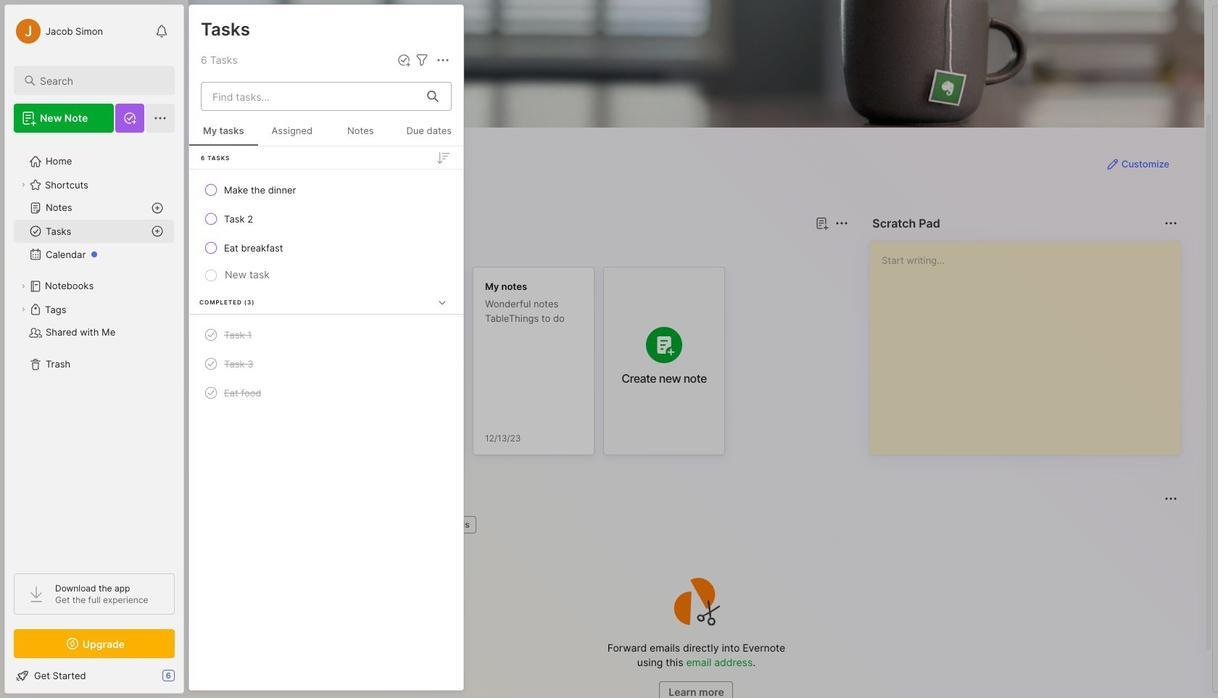 Task type: locate. For each thing, give the bounding box(es) containing it.
row group
[[189, 146, 463, 418], [212, 267, 734, 464]]

1 row from the top
[[195, 177, 458, 203]]

Filter tasks field
[[413, 51, 431, 69]]

task 3 1 cell
[[224, 357, 253, 371]]

expand tags image
[[19, 305, 28, 314]]

tab
[[215, 241, 257, 258], [263, 241, 322, 258], [436, 516, 476, 534]]

eat breakfast 2 cell
[[224, 241, 283, 255]]

main element
[[0, 0, 189, 698]]

new task image
[[397, 53, 411, 67]]

2 horizontal spatial tab
[[436, 516, 476, 534]]

filter tasks image
[[413, 51, 431, 69]]

tree
[[5, 141, 183, 561]]

make the dinner 0 cell
[[224, 183, 296, 197]]

row
[[195, 177, 458, 203], [195, 206, 458, 232], [195, 235, 458, 261], [195, 322, 458, 348], [195, 351, 458, 377], [195, 380, 458, 406]]

tab list
[[215, 241, 846, 258]]

None search field
[[40, 72, 162, 89]]

0 horizontal spatial tab
[[215, 241, 257, 258]]

6 row from the top
[[195, 380, 458, 406]]

task 1 0 cell
[[224, 328, 252, 342]]

more actions and view options image
[[434, 51, 452, 69]]

Start writing… text field
[[882, 241, 1180, 443]]



Task type: vqa. For each thing, say whether or not it's contained in the screenshot.
the filter tasks image
yes



Task type: describe. For each thing, give the bounding box(es) containing it.
Search text field
[[40, 74, 162, 88]]

Find tasks… text field
[[204, 84, 418, 108]]

task 2 1 cell
[[224, 212, 253, 226]]

sort options image
[[434, 149, 452, 166]]

click to collapse image
[[183, 671, 194, 689]]

More actions and view options field
[[431, 51, 452, 69]]

none search field inside main element
[[40, 72, 162, 89]]

Sort options field
[[434, 149, 452, 166]]

eat food 2 cell
[[224, 386, 261, 400]]

Account field
[[14, 17, 103, 46]]

collapse 01_completed image
[[435, 295, 450, 310]]

3 row from the top
[[195, 235, 458, 261]]

tree inside main element
[[5, 141, 183, 561]]

2 row from the top
[[195, 206, 458, 232]]

4 row from the top
[[195, 322, 458, 348]]

1 horizontal spatial tab
[[263, 241, 322, 258]]

expand notebooks image
[[19, 282, 28, 291]]

5 row from the top
[[195, 351, 458, 377]]

Help and Learning task checklist field
[[5, 664, 183, 687]]



